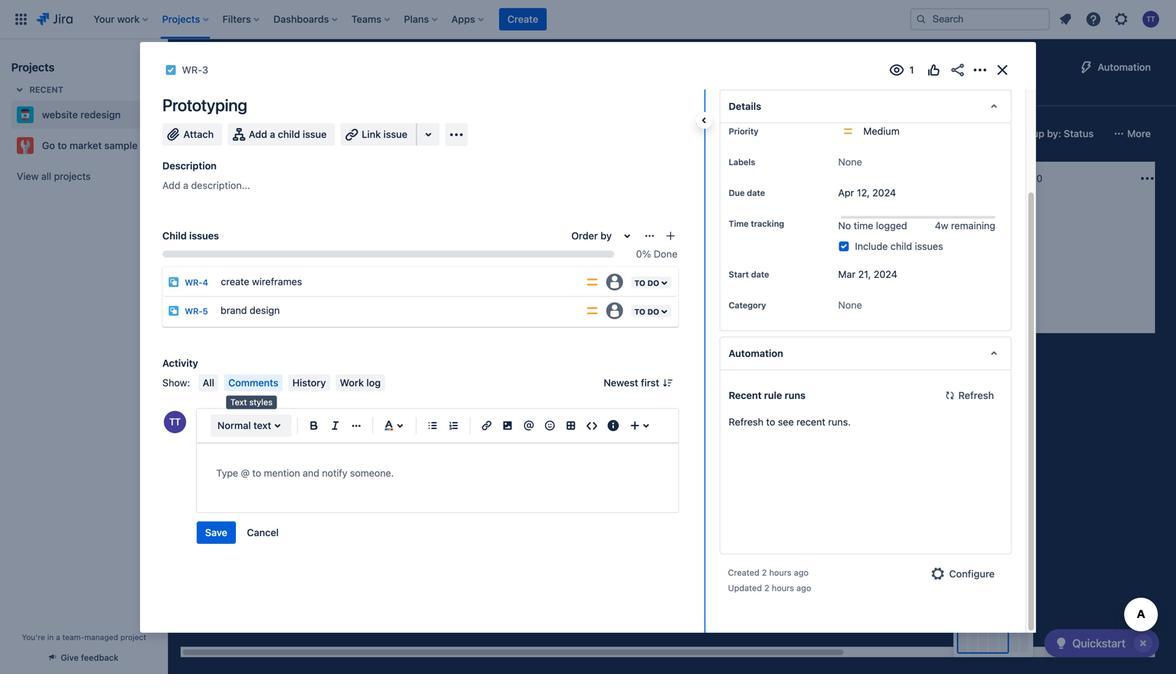 Task type: vqa. For each thing, say whether or not it's contained in the screenshot.


Task type: locate. For each thing, give the bounding box(es) containing it.
copy link to issue image
[[206, 64, 217, 75]]

date right due
[[747, 188, 765, 198]]

1 vertical spatial hours
[[772, 583, 794, 593]]

0 vertical spatial task image
[[165, 64, 176, 76]]

wr- for 1
[[214, 239, 232, 249]]

issue type: sub-task image
[[168, 277, 179, 288]]

ago right created
[[794, 568, 809, 578]]

history
[[292, 377, 326, 389]]

mar inside 'due date: 20 march 2024' element
[[619, 257, 637, 266]]

attachments
[[654, 88, 713, 99]]

include
[[855, 240, 888, 252]]

wr-5
[[185, 306, 208, 316]]

wr- inside wr-1 link
[[214, 239, 232, 249]]

1 horizontal spatial issue
[[384, 128, 408, 140]]

none up "apr"
[[838, 156, 862, 168]]

priority: medium image
[[586, 275, 600, 289]]

1 vertical spatial 2
[[762, 568, 767, 578]]

wr- inside wr-2 link
[[609, 275, 627, 285]]

include child issues
[[855, 240, 943, 252]]

italic ⌘i image
[[327, 417, 344, 434]]

view all projects
[[17, 171, 91, 182]]

issue actions image
[[644, 230, 655, 242]]

1 vertical spatial date
[[751, 269, 769, 279]]

issues down 4w
[[915, 240, 943, 252]]

apr 12, 2024
[[838, 187, 896, 199]]

0 vertical spatial prototyping
[[162, 95, 247, 115]]

menu bar
[[196, 375, 388, 391]]

link issue
[[362, 128, 408, 140]]

create button for testing
[[979, 201, 1161, 223]]

task image
[[395, 238, 406, 249]]

0 vertical spatial none
[[838, 156, 862, 168]]

menu bar containing all
[[196, 375, 388, 391]]

create child image
[[665, 230, 676, 242]]

Comment - Main content area, start typing to enter text. text field
[[216, 465, 659, 482]]

1 horizontal spatial prototyping
[[790, 210, 843, 221]]

task image for wr-2
[[592, 274, 604, 286]]

wr-
[[182, 64, 202, 76], [214, 239, 232, 249], [609, 275, 627, 285], [185, 278, 203, 287], [185, 306, 203, 316]]

prototyping up attach
[[162, 95, 247, 115]]

0 vertical spatial mar
[[619, 257, 637, 266]]

1 horizontal spatial mar
[[838, 268, 856, 280]]

2 horizontal spatial a
[[270, 128, 275, 140]]

tab
[[246, 81, 279, 106]]

new
[[721, 89, 740, 98]]

details
[[729, 100, 762, 112]]

2 issue from the left
[[384, 128, 408, 140]]

tab list
[[176, 81, 1025, 106]]

wr- down 'due date: 20 march 2024' element
[[609, 275, 627, 285]]

21,
[[858, 268, 871, 280]]

hours right created
[[769, 568, 792, 578]]

mar left 21,
[[838, 268, 856, 280]]

issues right child
[[189, 230, 219, 242]]

2 none from the top
[[838, 299, 862, 311]]

2 right created
[[762, 568, 767, 578]]

1 horizontal spatial a
[[183, 180, 188, 191]]

automation right automation icon
[[1098, 61, 1151, 73]]

work
[[340, 377, 364, 389]]

emoji image
[[542, 417, 558, 434]]

created
[[728, 568, 760, 578]]

1 issue from the left
[[303, 128, 327, 140]]

mar right 20
[[619, 257, 637, 266]]

newest first button
[[595, 375, 679, 391]]

0 vertical spatial a
[[270, 128, 275, 140]]

2024 right 12,
[[873, 187, 896, 199]]

0 vertical spatial 2024
[[873, 187, 896, 199]]

save button
[[197, 522, 236, 544]]

logged
[[876, 220, 907, 231]]

2 vertical spatial task image
[[592, 274, 604, 286]]

date right start
[[751, 269, 769, 279]]

1 none from the top
[[838, 156, 862, 168]]

0 horizontal spatial issue
[[303, 128, 327, 140]]

task image
[[165, 64, 176, 76], [197, 238, 209, 249], [592, 274, 604, 286]]

hours
[[769, 568, 792, 578], [772, 583, 794, 593]]

2 vertical spatial 2
[[765, 583, 770, 593]]

create
[[508, 13, 538, 25], [1001, 206, 1032, 218], [211, 271, 242, 282], [606, 307, 637, 319], [804, 314, 835, 325]]

wr- for 3
[[182, 64, 202, 76]]

automation element
[[720, 337, 1012, 370]]

date for mar 21, 2024
[[751, 269, 769, 279]]

text styles
[[230, 397, 273, 407]]

4w
[[935, 220, 949, 231]]

1 vertical spatial task image
[[197, 238, 209, 249]]

1 horizontal spatial automation
[[1098, 61, 1151, 73]]

link issue button
[[341, 123, 417, 146]]

1 vertical spatial automation
[[729, 348, 783, 359]]

0 horizontal spatial child
[[278, 128, 300, 140]]

task image left wr-2 link at the right of the page
[[592, 274, 604, 286]]

2 for created
[[762, 568, 767, 578]]

1 vertical spatial 2024
[[874, 268, 898, 280]]

a inside add a child issue button
[[270, 128, 275, 140]]

wr-1
[[214, 239, 237, 249]]

0 horizontal spatial issues
[[189, 230, 219, 242]]

check image
[[1053, 635, 1070, 652]]

time tracking
[[729, 219, 784, 229]]

1 horizontal spatial child
[[891, 240, 912, 252]]

wr- right issue type: sub-task image
[[185, 306, 203, 316]]

2 vertical spatial a
[[56, 633, 60, 642]]

mention image
[[520, 417, 537, 434]]

prototyping down "apr"
[[790, 210, 843, 221]]

settings
[[976, 88, 1013, 99]]

ago right updated
[[797, 583, 811, 593]]

configure
[[949, 568, 995, 580]]

add a child issue button
[[228, 123, 335, 146]]

group
[[197, 522, 287, 544]]

group containing save
[[197, 522, 287, 544]]

1 horizontal spatial 0
[[1037, 173, 1043, 184]]

go
[[42, 140, 55, 151]]

start date
[[729, 269, 769, 279]]

child
[[162, 230, 187, 242]]

1 vertical spatial 0
[[636, 248, 642, 260]]

add up complete
[[249, 128, 267, 140]]

task image left wr-1 link
[[197, 238, 209, 249]]

history button
[[288, 375, 330, 391]]

0 horizontal spatial mar
[[619, 257, 637, 266]]

1 vertical spatial mar
[[838, 268, 856, 280]]

create wireframes link
[[215, 268, 580, 296]]

2 horizontal spatial task image
[[592, 274, 604, 286]]

0 horizontal spatial add
[[162, 180, 181, 191]]

show:
[[162, 377, 190, 389]]

0 inside prototyping "dialog"
[[636, 248, 642, 260]]

Search field
[[910, 8, 1050, 30]]

1 vertical spatial add
[[162, 180, 181, 191]]

log
[[367, 377, 381, 389]]

1 horizontal spatial issues
[[915, 240, 943, 252]]

project settings link
[[938, 81, 1016, 106]]

issue left add people icon
[[303, 128, 327, 140]]

0 horizontal spatial prototyping
[[162, 95, 247, 115]]

managed
[[84, 633, 118, 642]]

link image
[[478, 417, 495, 434]]

0 horizontal spatial automation
[[729, 348, 783, 359]]

1 vertical spatial none
[[838, 299, 862, 311]]

projects
[[11, 61, 54, 74]]

done
[[654, 248, 678, 260]]

1 horizontal spatial add
[[249, 128, 267, 140]]

all
[[41, 171, 51, 182]]

1 horizontal spatial task image
[[197, 238, 209, 249]]

hours right updated
[[772, 583, 794, 593]]

summary link
[[185, 81, 234, 106]]

by
[[601, 230, 612, 242]]

wr- right issue type: sub-task icon
[[185, 278, 203, 287]]

medium image
[[546, 238, 557, 249]]

1 vertical spatial ago
[[797, 583, 811, 593]]

mar 21, 2024
[[838, 268, 898, 280]]

0 horizontal spatial 0
[[636, 248, 642, 260]]

none down show subtasks icon
[[838, 299, 862, 311]]

0 vertical spatial add
[[249, 128, 267, 140]]

wr- inside wr-3 link
[[182, 64, 202, 76]]

dismiss quickstart image
[[1132, 632, 1155, 655]]

issue inside 'button'
[[384, 128, 408, 140]]

1 vertical spatial a
[[183, 180, 188, 191]]

a for child
[[270, 128, 275, 140]]

2 right updated
[[765, 583, 770, 593]]

website
[[42, 109, 78, 120]]

2 down '20 mar'
[[627, 275, 633, 285]]

market
[[70, 140, 102, 151]]

automation
[[1098, 61, 1151, 73], [729, 348, 783, 359]]

due date: 20 march 2024 image
[[595, 256, 606, 267], [595, 256, 606, 267]]

wr-2
[[609, 275, 633, 285]]

table image
[[563, 417, 579, 434]]

collapse recent projects image
[[11, 81, 28, 98]]

created 2 hours ago updated 2 hours ago
[[728, 568, 811, 593]]

0 vertical spatial 0
[[1037, 173, 1043, 184]]

0 vertical spatial 2
[[627, 275, 633, 285]]

add inside button
[[249, 128, 267, 140]]

automation down category
[[729, 348, 783, 359]]

description
[[162, 160, 217, 172]]

reports link
[[803, 81, 845, 106]]

wr- left copy link to issue icon
[[182, 64, 202, 76]]

issue right link
[[384, 128, 408, 140]]

attach button
[[162, 123, 222, 146]]

0 horizontal spatial a
[[56, 633, 60, 642]]

wr-4
[[185, 278, 208, 287]]

0 vertical spatial automation
[[1098, 61, 1151, 73]]

child inside button
[[278, 128, 300, 140]]

due
[[729, 188, 745, 198]]

vote options: no one has voted for this issue yet. image
[[926, 62, 943, 78]]

2024 right 21,
[[874, 268, 898, 280]]

website
[[668, 210, 704, 221]]

a
[[270, 128, 275, 140], [183, 180, 188, 191], [56, 633, 60, 642]]

remaining
[[951, 220, 996, 231]]

search image
[[916, 14, 927, 25]]

add down description
[[162, 180, 181, 191]]

%
[[642, 248, 651, 260]]

newest first
[[604, 377, 660, 389]]

reporter
[[729, 96, 765, 105]]

20
[[606, 257, 617, 266]]

design
[[250, 305, 280, 316]]

priority: medium image
[[586, 304, 600, 318]]

jira image
[[36, 11, 73, 28], [36, 11, 73, 28]]

0 vertical spatial date
[[747, 188, 765, 198]]

0 vertical spatial child
[[278, 128, 300, 140]]

view
[[17, 171, 39, 182]]

task image left wr-3 link on the left of page
[[165, 64, 176, 76]]

create inside primary "element"
[[508, 13, 538, 25]]

testing 0
[[996, 173, 1043, 184]]

wr- up the create
[[214, 239, 232, 249]]

issue inside button
[[303, 128, 327, 140]]

you're in a team-managed project
[[22, 633, 146, 642]]

12,
[[857, 187, 870, 199]]



Task type: describe. For each thing, give the bounding box(es) containing it.
actions image
[[972, 62, 989, 78]]

link
[[362, 128, 381, 140]]

due date: 20 march 2024 element
[[595, 256, 637, 267]]

go to market sample link
[[11, 132, 151, 160]]

add people image
[[360, 125, 377, 142]]

wr- for 4
[[185, 278, 203, 287]]

bullet list ⌘⇧8 image
[[424, 417, 441, 434]]

automation image
[[1078, 59, 1095, 76]]

none for category
[[838, 299, 862, 311]]

issues link
[[757, 81, 792, 106]]

create
[[221, 276, 249, 287]]

redesign
[[80, 109, 121, 120]]

give feedback button
[[41, 646, 127, 669]]

feedback
[[81, 653, 118, 663]]

project
[[120, 633, 146, 642]]

0 % done
[[636, 248, 678, 260]]

current
[[631, 210, 665, 221]]

child issues
[[162, 230, 219, 242]]

go to market sample
[[42, 140, 138, 151]]

text
[[254, 420, 271, 431]]

due date
[[729, 188, 765, 198]]

complete
[[207, 174, 250, 183]]

create banner
[[0, 0, 1176, 39]]

normal text
[[217, 420, 271, 431]]

2 for wr-
[[627, 275, 633, 285]]

you're
[[22, 633, 45, 642]]

wr- for 5
[[185, 306, 203, 316]]

mar inside prototyping "dialog"
[[838, 268, 856, 280]]

all
[[203, 377, 214, 389]]

primary element
[[8, 0, 899, 39]]

comments
[[228, 377, 278, 389]]

wr-3
[[182, 64, 208, 76]]

1 vertical spatial child
[[891, 240, 912, 252]]

give
[[61, 653, 79, 663]]

wr- for 2
[[609, 275, 627, 285]]

no time logged
[[838, 220, 907, 231]]

no
[[838, 220, 851, 231]]

task image for wr-1
[[197, 238, 209, 249]]

date for apr 12, 2024
[[747, 188, 765, 198]]

first
[[641, 377, 660, 389]]

medium
[[864, 125, 900, 137]]

website redesign link
[[11, 101, 151, 129]]

recent
[[29, 85, 63, 95]]

styles
[[249, 397, 273, 407]]

brand
[[221, 305, 247, 316]]

show subtasks image
[[824, 274, 841, 291]]

comments button
[[224, 375, 283, 391]]

cancel button
[[239, 522, 287, 544]]

newest
[[604, 377, 638, 389]]

2024 for mar 21, 2024
[[874, 268, 898, 280]]

analyze current website
[[592, 210, 704, 221]]

wr-1 link
[[214, 238, 237, 250]]

quickstart
[[1073, 637, 1126, 650]]

code snippet image
[[584, 417, 601, 434]]

none for labels
[[838, 156, 862, 168]]

wr-4 link
[[185, 278, 208, 287]]

wireframes
[[252, 276, 302, 287]]

attach
[[183, 128, 214, 140]]

order
[[571, 230, 598, 242]]

give feedback
[[61, 653, 118, 663]]

0 vertical spatial ago
[[794, 568, 809, 578]]

apr
[[838, 187, 854, 199]]

normal text button
[[211, 410, 292, 441]]

description...
[[191, 180, 250, 191]]

activity
[[162, 357, 198, 369]]

text
[[230, 397, 247, 407]]

summary
[[188, 88, 232, 99]]

text styles tooltip
[[226, 396, 277, 409]]

Search board text field
[[186, 124, 293, 144]]

updated
[[728, 583, 762, 593]]

category
[[729, 300, 766, 310]]

more formatting image
[[348, 417, 365, 434]]

numbered list ⌘⇧7 image
[[445, 417, 462, 434]]

details element
[[720, 90, 1012, 123]]

website redesign
[[42, 109, 121, 120]]

a for description...
[[183, 180, 188, 191]]

create button for analyze current website
[[584, 302, 766, 324]]

add app image
[[448, 126, 465, 143]]

1
[[232, 239, 237, 249]]

project
[[941, 88, 974, 99]]

automation inside prototyping "dialog"
[[729, 348, 783, 359]]

20 mar
[[606, 257, 637, 266]]

to
[[58, 140, 67, 151]]

wr-3 link
[[182, 62, 208, 78]]

tracking
[[751, 219, 784, 229]]

prototyping inside "dialog"
[[162, 95, 247, 115]]

close image
[[994, 62, 1011, 78]]

wr-2 link
[[609, 274, 633, 286]]

brand design link
[[215, 297, 580, 325]]

labels
[[729, 157, 755, 167]]

create button for prototyping
[[781, 308, 964, 331]]

group inside prototyping "dialog"
[[197, 522, 287, 544]]

info panel image
[[605, 417, 622, 434]]

high image
[[349, 238, 360, 249]]

1 vertical spatial prototyping
[[790, 210, 843, 221]]

menu bar inside prototyping "dialog"
[[196, 375, 388, 391]]

configure link
[[924, 563, 1003, 585]]

create button inside primary "element"
[[499, 8, 547, 30]]

2024 for apr 12, 2024
[[873, 187, 896, 199]]

prototyping dialog
[[140, 0, 1036, 633]]

in
[[47, 633, 54, 642]]

normal
[[217, 420, 251, 431]]

issue type: sub-task image
[[168, 305, 179, 317]]

view all projects link
[[11, 164, 157, 189]]

priority
[[729, 126, 759, 136]]

bold ⌘b image
[[306, 417, 323, 434]]

quickstart button
[[1045, 630, 1160, 658]]

add image, video, or file image
[[499, 417, 516, 434]]

medium image
[[744, 274, 755, 286]]

work log
[[340, 377, 381, 389]]

start
[[729, 269, 749, 279]]

tab list containing summary
[[176, 81, 1025, 106]]

work log button
[[336, 375, 385, 391]]

create wireframes
[[221, 276, 302, 287]]

save
[[205, 527, 227, 538]]

add for add a child issue
[[249, 128, 267, 140]]

add a description...
[[162, 180, 250, 191]]

3
[[202, 64, 208, 76]]

0 vertical spatial hours
[[769, 568, 792, 578]]

automation inside button
[[1098, 61, 1151, 73]]

link web pages and more image
[[420, 126, 437, 143]]

order by button
[[563, 225, 641, 247]]

time
[[854, 220, 874, 231]]

0 horizontal spatial task image
[[165, 64, 176, 76]]

projects
[[54, 171, 91, 182]]

4w remaining
[[935, 220, 996, 231]]

add for add a description...
[[162, 180, 181, 191]]



